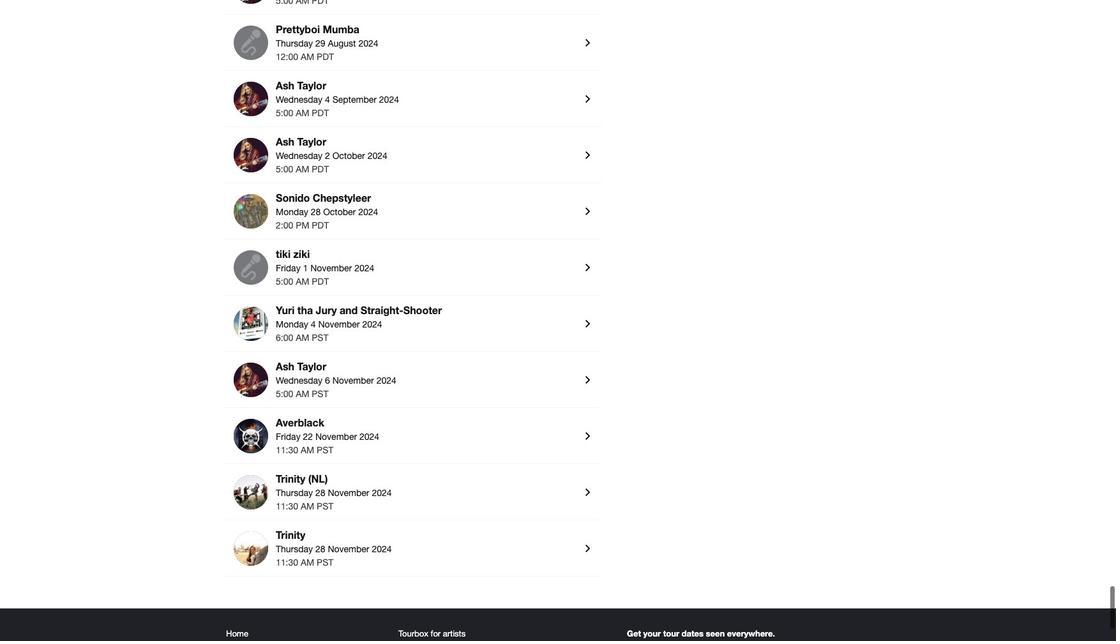 Task type: vqa. For each thing, say whether or not it's contained in the screenshot.
1st 5:00
yes



Task type: describe. For each thing, give the bounding box(es) containing it.
am for prettyboi mumba thursday 29 august 2024 12:00 am pdt
[[301, 52, 314, 62]]

dates
[[682, 629, 704, 639]]

tiki ziki friday 1 november 2024 5:00 am pdt
[[276, 248, 374, 287]]

prettyboi mumba thursday 29 august 2024 12:00 am pdt
[[276, 23, 378, 62]]

2024 inside 'yuri tha jury and straight-shooter monday 4 november 2024 6:00 am pst'
[[362, 319, 382, 329]]

tha
[[297, 304, 313, 316]]

pst inside 'yuri tha jury and straight-shooter monday 4 november 2024 6:00 am pst'
[[312, 333, 329, 343]]

pdt for ash taylor wednesday 4 september 2024 5:00 am pdt
[[312, 108, 329, 118]]

november inside the tiki ziki friday 1 november 2024 5:00 am pdt
[[310, 263, 352, 273]]

tourbox
[[398, 629, 428, 639]]

ep launch image
[[234, 250, 268, 285]]

taylor for ash taylor wednesday 4 september 2024 5:00 am pdt
[[297, 79, 326, 91]]

prettyboi
[[276, 23, 320, 35]]

trinity for trinity (nl)
[[276, 472, 305, 485]]

trinity 20th anniversary show image
[[234, 531, 268, 566]]

thursday inside trinity thursday 28 november 2024 11:30 am pst
[[276, 544, 313, 554]]

2024 inside trinity thursday 28 november 2024 11:30 am pst
[[372, 544, 392, 554]]

ash taylor wednesday 6 november 2024 5:00 am pst
[[276, 360, 396, 399]]

pst inside trinity (nl) thursday 28 november 2024 11:30 am pst
[[317, 501, 334, 511]]

(nl)
[[308, 472, 328, 485]]

29
[[315, 38, 325, 48]]

and
[[340, 304, 358, 316]]

trinity (nl) thursday 28 november 2024 11:30 am pst
[[276, 472, 392, 511]]

wednesday for ash taylor wednesday 4 september 2024 5:00 am pdt
[[276, 94, 323, 105]]

6
[[325, 375, 330, 386]]

new music takeover image
[[234, 306, 268, 341]]

ash wednesdays livestream image for ash taylor wednesday 2 october 2024 5:00 am pdt
[[234, 138, 268, 172]]

tourbox for artists link
[[398, 629, 466, 639]]

ziki
[[293, 248, 310, 260]]

november inside trinity thursday 28 november 2024 11:30 am pst
[[328, 544, 369, 554]]

4 inside 'yuri tha jury and straight-shooter monday 4 november 2024 6:00 am pst'
[[311, 319, 316, 329]]

mumba
[[323, 23, 359, 35]]

6:00
[[276, 333, 293, 343]]

5:00 for tiki ziki friday 1 november 2024 5:00 am pdt
[[276, 276, 293, 287]]

monday inside 'yuri tha jury and straight-shooter monday 4 november 2024 6:00 am pst'
[[276, 319, 308, 329]]

september
[[332, 94, 377, 105]]

2024 for ash taylor wednesday 4 september 2024 5:00 am pdt
[[379, 94, 399, 105]]

jury
[[316, 304, 337, 316]]

11:30 for averblack
[[276, 445, 298, 455]]

sonido
[[276, 192, 310, 204]]

4 inside ash taylor wednesday 4 september 2024 5:00 am pdt
[[325, 94, 330, 105]]

taylor for ash taylor wednesday 2 october 2024 5:00 am pdt
[[297, 135, 326, 147]]

shooter
[[403, 304, 442, 316]]

28 for (nl)
[[315, 488, 325, 498]]

2024 for trinity (nl) thursday 28 november 2024 11:30 am pst
[[372, 488, 392, 498]]

artists
[[443, 629, 466, 639]]

ash taylor wednesday 4 september 2024 5:00 am pdt
[[276, 79, 399, 118]]

ash wednesdays livestream image for ash taylor wednesday 6 november 2024 5:00 am pst
[[234, 363, 268, 397]]

pdt for prettyboi mumba thursday 29 august 2024 12:00 am pdt
[[317, 52, 334, 62]]

am for ash taylor wednesday 2 october 2024 5:00 am pdt
[[296, 164, 309, 174]]

yuri tha jury and straight-shooter monday 4 november 2024 6:00 am pst
[[276, 304, 442, 343]]

am for trinity (nl) thursday 28 november 2024 11:30 am pst
[[301, 501, 314, 511]]

tiki
[[276, 248, 291, 260]]

chepstyleer
[[313, 192, 371, 204]]

2024 for tiki ziki friday 1 november 2024 5:00 am pdt
[[355, 263, 374, 273]]

1
[[303, 263, 308, 273]]

straight-
[[361, 304, 403, 316]]

2024 for ash taylor wednesday 6 november 2024 5:00 am pst
[[377, 375, 396, 386]]

2024 for sonido chepstyleer monday 28 october 2024 2:00 pm pdt
[[358, 207, 378, 217]]

home link
[[226, 629, 248, 639]]

taylor for ash taylor wednesday 6 november 2024 5:00 am pst
[[297, 360, 326, 372]]

sonido chepstyleer monday 28 october 2024 2:00 pm pdt
[[276, 192, 378, 230]]

28 for chepstyleer
[[311, 207, 321, 217]]

everywhere.
[[727, 629, 775, 639]]

2
[[325, 151, 330, 161]]

thursday for trinity
[[276, 488, 313, 498]]

ash for ash taylor wednesday 4 september 2024 5:00 am pdt
[[276, 79, 294, 91]]

averblack
[[276, 416, 324, 428]]

november inside 'yuri tha jury and straight-shooter monday 4 november 2024 6:00 am pst'
[[318, 319, 360, 329]]

for
[[431, 629, 441, 639]]



Task type: locate. For each thing, give the bounding box(es) containing it.
taylor up 2
[[297, 135, 326, 147]]

1 vertical spatial thursday
[[276, 488, 313, 498]]

thursday inside trinity (nl) thursday 28 november 2024 11:30 am pst
[[276, 488, 313, 498]]

pdt for sonido chepstyleer monday 28 october 2024 2:00 pm pdt
[[312, 220, 329, 230]]

taylor up "6"
[[297, 360, 326, 372]]

1 vertical spatial 11:30
[[276, 501, 298, 511]]

11:30 right trinity 20th anniversary show "image"
[[276, 557, 298, 568]]

1 ash wednesdays livestream image from the top
[[234, 82, 268, 116]]

2 monday from the top
[[276, 319, 308, 329]]

3 taylor from the top
[[297, 360, 326, 372]]

28 down (nl)
[[315, 488, 325, 498]]

pm
[[296, 220, 309, 230]]

ash taylor wednesday 2 october 2024 5:00 am pdt
[[276, 135, 387, 174]]

1 horizontal spatial 4
[[325, 94, 330, 105]]

1 friday from the top
[[276, 263, 301, 273]]

pdt inside "prettyboi mumba thursday 29 august 2024 12:00 am pdt"
[[317, 52, 334, 62]]

taylor down 12:00
[[297, 79, 326, 91]]

1 vertical spatial wednesday
[[276, 151, 323, 161]]

trinity thursday 28 november 2024 11:30 am pst
[[276, 529, 392, 568]]

5:00 inside ash taylor wednesday 2 october 2024 5:00 am pdt
[[276, 164, 293, 174]]

ash wednesdays livestream image up sonido chepstyleer sale con todo image
[[234, 138, 268, 172]]

5:00 up averblack
[[276, 389, 293, 399]]

1 vertical spatial october
[[323, 207, 356, 217]]

28
[[311, 207, 321, 217], [315, 488, 325, 498], [315, 544, 325, 554]]

4 left september
[[325, 94, 330, 105]]

2 trinity from the top
[[276, 529, 305, 541]]

wednesday inside ash taylor wednesday 2 october 2024 5:00 am pdt
[[276, 151, 323, 161]]

0 vertical spatial wednesday
[[276, 94, 323, 105]]

0 vertical spatial ash
[[276, 79, 294, 91]]

2 vertical spatial ash wednesdays livestream image
[[234, 363, 268, 397]]

5:00 down tiki
[[276, 276, 293, 287]]

2024 inside "ash taylor wednesday 6 november 2024 5:00 am pst"
[[377, 375, 396, 386]]

get your tour dates seen everywhere.
[[627, 629, 775, 639]]

1 vertical spatial ash wednesdays livestream image
[[234, 138, 268, 172]]

1 ash from the top
[[276, 79, 294, 91]]

pst inside "ash taylor wednesday 6 november 2024 5:00 am pst"
[[312, 389, 329, 399]]

october right 2
[[332, 151, 365, 161]]

pdt for ash taylor wednesday 2 october 2024 5:00 am pdt
[[312, 164, 329, 174]]

wednesday left 2
[[276, 151, 323, 161]]

1 vertical spatial monday
[[276, 319, 308, 329]]

am inside the tiki ziki friday 1 november 2024 5:00 am pdt
[[296, 276, 309, 287]]

11:30 inside averblack friday 22 november 2024 11:30 am pst
[[276, 445, 298, 455]]

am inside trinity (nl) thursday 28 november 2024 11:30 am pst
[[301, 501, 314, 511]]

12:00
[[276, 52, 298, 62]]

2 vertical spatial 11:30
[[276, 557, 298, 568]]

3 11:30 from the top
[[276, 557, 298, 568]]

sonido chepstyleer sale con todo image
[[234, 194, 268, 229]]

1 5:00 from the top
[[276, 108, 293, 118]]

1 thursday from the top
[[276, 38, 313, 48]]

thursday inside "prettyboi mumba thursday 29 august 2024 12:00 am pdt"
[[276, 38, 313, 48]]

november down and
[[318, 319, 360, 329]]

1 trinity from the top
[[276, 472, 305, 485]]

your
[[643, 629, 661, 639]]

3 thursday from the top
[[276, 544, 313, 554]]

2 ash wednesdays livestream image from the top
[[234, 138, 268, 172]]

ash for ash taylor wednesday 6 november 2024 5:00 am pst
[[276, 360, 294, 372]]

4 down tha
[[311, 319, 316, 329]]

pdt down 2
[[312, 164, 329, 174]]

5:00 down 12:00
[[276, 108, 293, 118]]

2024 inside averblack friday 22 november 2024 11:30 am pst
[[359, 432, 379, 442]]

pdt inside the tiki ziki friday 1 november 2024 5:00 am pdt
[[312, 276, 329, 287]]

2024 inside ash taylor wednesday 4 september 2024 5:00 am pdt
[[379, 94, 399, 105]]

taylor inside ash taylor wednesday 2 october 2024 5:00 am pdt
[[297, 135, 326, 147]]

am up ash taylor wednesday 2 october 2024 5:00 am pdt
[[296, 108, 309, 118]]

monday down sonido
[[276, 207, 308, 217]]

pdt right pm
[[312, 220, 329, 230]]

0 vertical spatial ash wednesdays livestream image
[[234, 82, 268, 116]]

11:30 inside trinity (nl) thursday 28 november 2024 11:30 am pst
[[276, 501, 298, 511]]

2 friday from the top
[[276, 432, 301, 442]]

ash wednesdays livestream image for ash taylor wednesday 4 september 2024 5:00 am pdt
[[234, 82, 268, 116]]

1 monday from the top
[[276, 207, 308, 217]]

5:00 for ash taylor wednesday 2 october 2024 5:00 am pdt
[[276, 164, 293, 174]]

11:30 right trinity - trinity 20th anniversary show "image" at the bottom left
[[276, 501, 298, 511]]

november inside averblack friday 22 november 2024 11:30 am pst
[[315, 432, 357, 442]]

october down chepstyleer
[[323, 207, 356, 217]]

tourbox for artists
[[398, 629, 466, 639]]

am down 1
[[296, 276, 309, 287]]

am down 22
[[301, 445, 314, 455]]

0 horizontal spatial 4
[[311, 319, 316, 329]]

trinity - trinity 20th anniversary show image
[[234, 475, 268, 510]]

november
[[310, 263, 352, 273], [318, 319, 360, 329], [332, 375, 374, 386], [315, 432, 357, 442], [328, 488, 369, 498], [328, 544, 369, 554]]

ash wednesdays livestream image
[[234, 82, 268, 116], [234, 138, 268, 172], [234, 363, 268, 397]]

pdt inside ash taylor wednesday 4 september 2024 5:00 am pdt
[[312, 108, 329, 118]]

28 down chepstyleer
[[311, 207, 321, 217]]

am inside "prettyboi mumba thursday 29 august 2024 12:00 am pdt"
[[301, 52, 314, 62]]

wednesday for ash taylor wednesday 2 october 2024 5:00 am pdt
[[276, 151, 323, 161]]

pdt up ash taylor wednesday 2 october 2024 5:00 am pdt
[[312, 108, 329, 118]]

2024 for ash taylor wednesday 2 october 2024 5:00 am pdt
[[368, 151, 387, 161]]

thursday down (nl)
[[276, 488, 313, 498]]

pdt for tiki ziki friday 1 november 2024 5:00 am pdt
[[312, 276, 329, 287]]

2 5:00 from the top
[[276, 164, 293, 174]]

trinity
[[276, 472, 305, 485], [276, 529, 305, 541]]

trinity left (nl)
[[276, 472, 305, 485]]

ash inside ash taylor wednesday 4 september 2024 5:00 am pdt
[[276, 79, 294, 91]]

seen
[[706, 629, 725, 639]]

28 inside sonido chepstyleer monday 28 october 2024 2:00 pm pdt
[[311, 207, 321, 217]]

wednesday inside "ash taylor wednesday 6 november 2024 5:00 am pst"
[[276, 375, 323, 386]]

wednesday
[[276, 94, 323, 105], [276, 151, 323, 161], [276, 375, 323, 386]]

taylor inside "ash taylor wednesday 6 november 2024 5:00 am pst"
[[297, 360, 326, 372]]

0 vertical spatial 4
[[325, 94, 330, 105]]

am down (nl)
[[301, 501, 314, 511]]

2 vertical spatial taylor
[[297, 360, 326, 372]]

am inside ash taylor wednesday 4 september 2024 5:00 am pdt
[[296, 108, 309, 118]]

ash down 12:00
[[276, 79, 294, 91]]

2 vertical spatial ash
[[276, 360, 294, 372]]

am
[[301, 52, 314, 62], [296, 108, 309, 118], [296, 164, 309, 174], [296, 276, 309, 287], [296, 333, 309, 343], [296, 389, 309, 399], [301, 445, 314, 455], [301, 501, 314, 511], [301, 557, 314, 568]]

november inside trinity (nl) thursday 28 november 2024 11:30 am pst
[[328, 488, 369, 498]]

monday up 6:00
[[276, 319, 308, 329]]

ash inside "ash taylor wednesday 6 november 2024 5:00 am pst"
[[276, 360, 294, 372]]

5:00 up sonido
[[276, 164, 293, 174]]

am right 12:00
[[301, 52, 314, 62]]

0 vertical spatial friday
[[276, 263, 301, 273]]

pst inside averblack friday 22 november 2024 11:30 am pst
[[317, 445, 334, 455]]

am inside "ash taylor wednesday 6 november 2024 5:00 am pst"
[[296, 389, 309, 399]]

3 ash from the top
[[276, 360, 294, 372]]

1 vertical spatial ash
[[276, 135, 294, 147]]

2024 inside "prettyboi mumba thursday 29 august 2024 12:00 am pdt"
[[359, 38, 378, 48]]

trinity inside trinity (nl) thursday 28 november 2024 11:30 am pst
[[276, 472, 305, 485]]

2 taylor from the top
[[297, 135, 326, 147]]

5:00 inside "ash taylor wednesday 6 november 2024 5:00 am pst"
[[276, 389, 293, 399]]

28 inside trinity thursday 28 november 2024 11:30 am pst
[[315, 544, 325, 554]]

tour
[[663, 629, 679, 639]]

october
[[332, 151, 365, 161], [323, 207, 356, 217]]

3 ash wednesdays livestream image from the top
[[234, 363, 268, 397]]

ash down 6:00
[[276, 360, 294, 372]]

28 down trinity (nl) thursday 28 november 2024 11:30 am pst
[[315, 544, 325, 554]]

am up sonido
[[296, 164, 309, 174]]

am for ash taylor wednesday 4 september 2024 5:00 am pdt
[[296, 108, 309, 118]]

november inside "ash taylor wednesday 6 november 2024 5:00 am pst"
[[332, 375, 374, 386]]

1 vertical spatial 28
[[315, 488, 325, 498]]

friday down tiki
[[276, 263, 301, 273]]

1 vertical spatial friday
[[276, 432, 301, 442]]

2024 for prettyboi mumba thursday 29 august 2024 12:00 am pdt
[[359, 38, 378, 48]]

2024 inside ash taylor wednesday 2 october 2024 5:00 am pdt
[[368, 151, 387, 161]]

am right 6:00
[[296, 333, 309, 343]]

ash inside ash taylor wednesday 2 october 2024 5:00 am pdt
[[276, 135, 294, 147]]

am inside 'yuri tha jury and straight-shooter monday 4 november 2024 6:00 am pst'
[[296, 333, 309, 343]]

taylor
[[297, 79, 326, 91], [297, 135, 326, 147], [297, 360, 326, 372]]

11:30
[[276, 445, 298, 455], [276, 501, 298, 511], [276, 557, 298, 568]]

11:30 inside trinity thursday 28 november 2024 11:30 am pst
[[276, 557, 298, 568]]

friday down averblack
[[276, 432, 301, 442]]

0 vertical spatial trinity
[[276, 472, 305, 485]]

monday inside sonido chepstyleer monday 28 october 2024 2:00 pm pdt
[[276, 207, 308, 217]]

ash up sonido
[[276, 135, 294, 147]]

2 vertical spatial wednesday
[[276, 375, 323, 386]]

ash wednesdays livestream image down the new music takeover image
[[234, 363, 268, 397]]

am for ash taylor wednesday 6 november 2024 5:00 am pst
[[296, 389, 309, 399]]

5:00
[[276, 108, 293, 118], [276, 164, 293, 174], [276, 276, 293, 287], [276, 389, 293, 399]]

thursday for prettyboi
[[276, 38, 313, 48]]

1 11:30 from the top
[[276, 445, 298, 455]]

averblack friday 22 november 2024 11:30 am pst
[[276, 416, 379, 455]]

october for taylor
[[332, 151, 365, 161]]

am inside ash taylor wednesday 2 october 2024 5:00 am pdt
[[296, 164, 309, 174]]

4 5:00 from the top
[[276, 389, 293, 399]]

trinity inside trinity thursday 28 november 2024 11:30 am pst
[[276, 529, 305, 541]]

taylor inside ash taylor wednesday 4 september 2024 5:00 am pdt
[[297, 79, 326, 91]]

2 ash from the top
[[276, 135, 294, 147]]

am for tiki ziki friday 1 november 2024 5:00 am pdt
[[296, 276, 309, 287]]

2 11:30 from the top
[[276, 501, 298, 511]]

2024 inside sonido chepstyleer monday 28 october 2024 2:00 pm pdt
[[358, 207, 378, 217]]

2024
[[359, 38, 378, 48], [379, 94, 399, 105], [368, 151, 387, 161], [358, 207, 378, 217], [355, 263, 374, 273], [362, 319, 382, 329], [377, 375, 396, 386], [359, 432, 379, 442], [372, 488, 392, 498], [372, 544, 392, 554]]

5:00 for ash taylor wednesday 6 november 2024 5:00 am pst
[[276, 389, 293, 399]]

ash wednesdays livestream image down live music youtube concert image on the left of page
[[234, 82, 268, 116]]

am up averblack
[[296, 389, 309, 399]]

trinity for trinity
[[276, 529, 305, 541]]

wednesday left "6"
[[276, 375, 323, 386]]

october inside ash taylor wednesday 2 october 2024 5:00 am pdt
[[332, 151, 365, 161]]

5:00 for ash taylor wednesday 4 september 2024 5:00 am pdt
[[276, 108, 293, 118]]

get
[[627, 629, 641, 639]]

0 vertical spatial october
[[332, 151, 365, 161]]

2:00
[[276, 220, 293, 230]]

october inside sonido chepstyleer monday 28 october 2024 2:00 pm pdt
[[323, 207, 356, 217]]

1 wednesday from the top
[[276, 94, 323, 105]]

pdt inside ash taylor wednesday 2 october 2024 5:00 am pdt
[[312, 164, 329, 174]]

thursday right trinity 20th anniversary show "image"
[[276, 544, 313, 554]]

trinity right trinity 20th anniversary show "image"
[[276, 529, 305, 541]]

wednesday down 12:00
[[276, 94, 323, 105]]

ash for ash taylor wednesday 2 october 2024 5:00 am pdt
[[276, 135, 294, 147]]

11:30 down averblack
[[276, 445, 298, 455]]

am right trinity 20th anniversary show "image"
[[301, 557, 314, 568]]

0 vertical spatial 11:30
[[276, 445, 298, 455]]

november right "6"
[[332, 375, 374, 386]]

wednesday for ash taylor wednesday 6 november 2024 5:00 am pst
[[276, 375, 323, 386]]

november down trinity (nl) thursday 28 november 2024 11:30 am pst
[[328, 544, 369, 554]]

thursday down "prettyboi"
[[276, 38, 313, 48]]

pdt
[[317, 52, 334, 62], [312, 108, 329, 118], [312, 164, 329, 174], [312, 220, 329, 230], [312, 276, 329, 287]]

5:00 inside the tiki ziki friday 1 november 2024 5:00 am pdt
[[276, 276, 293, 287]]

3 wednesday from the top
[[276, 375, 323, 386]]

yuri
[[276, 304, 295, 316]]

thursday
[[276, 38, 313, 48], [276, 488, 313, 498], [276, 544, 313, 554]]

november right 22
[[315, 432, 357, 442]]

friday
[[276, 263, 301, 273], [276, 432, 301, 442]]

ash
[[276, 79, 294, 91], [276, 135, 294, 147], [276, 360, 294, 372]]

pdt inside sonido chepstyleer monday 28 october 2024 2:00 pm pdt
[[312, 220, 329, 230]]

2024 inside trinity (nl) thursday 28 november 2024 11:30 am pst
[[372, 488, 392, 498]]

am inside averblack friday 22 november 2024 11:30 am pst
[[301, 445, 314, 455]]

friday inside averblack friday 22 november 2024 11:30 am pst
[[276, 432, 301, 442]]

pdt down 29
[[317, 52, 334, 62]]

wednesday inside ash taylor wednesday 4 september 2024 5:00 am pdt
[[276, 94, 323, 105]]

2 wednesday from the top
[[276, 151, 323, 161]]

22
[[303, 432, 313, 442]]

0 vertical spatial thursday
[[276, 38, 313, 48]]

0 vertical spatial monday
[[276, 207, 308, 217]]

2 thursday from the top
[[276, 488, 313, 498]]

1 vertical spatial taylor
[[297, 135, 326, 147]]

2 vertical spatial thursday
[[276, 544, 313, 554]]

4
[[325, 94, 330, 105], [311, 319, 316, 329]]

pst inside trinity thursday 28 november 2024 11:30 am pst
[[317, 557, 334, 568]]

1 vertical spatial 4
[[311, 319, 316, 329]]

october for chepstyleer
[[323, 207, 356, 217]]

0 vertical spatial 28
[[311, 207, 321, 217]]

november right 1
[[310, 263, 352, 273]]

0 vertical spatial taylor
[[297, 79, 326, 91]]

1 vertical spatial trinity
[[276, 529, 305, 541]]

live music youtube concert image
[[234, 25, 268, 60]]

2024 inside the tiki ziki friday 1 november 2024 5:00 am pdt
[[355, 263, 374, 273]]

11:30 for trinity
[[276, 557, 298, 568]]

28 inside trinity (nl) thursday 28 november 2024 11:30 am pst
[[315, 488, 325, 498]]

monday
[[276, 207, 308, 217], [276, 319, 308, 329]]

august
[[328, 38, 356, 48]]

am inside trinity thursday 28 november 2024 11:30 am pst
[[301, 557, 314, 568]]

pst
[[312, 333, 329, 343], [312, 389, 329, 399], [317, 445, 334, 455], [317, 501, 334, 511], [317, 557, 334, 568]]

2 vertical spatial 28
[[315, 544, 325, 554]]

november down (nl)
[[328, 488, 369, 498]]

home
[[226, 629, 248, 639]]

friday inside the tiki ziki friday 1 november 2024 5:00 am pdt
[[276, 263, 301, 273]]

5:00 inside ash taylor wednesday 4 september 2024 5:00 am pdt
[[276, 108, 293, 118]]

1 taylor from the top
[[297, 79, 326, 91]]

3 5:00 from the top
[[276, 276, 293, 287]]

pdt up jury
[[312, 276, 329, 287]]



